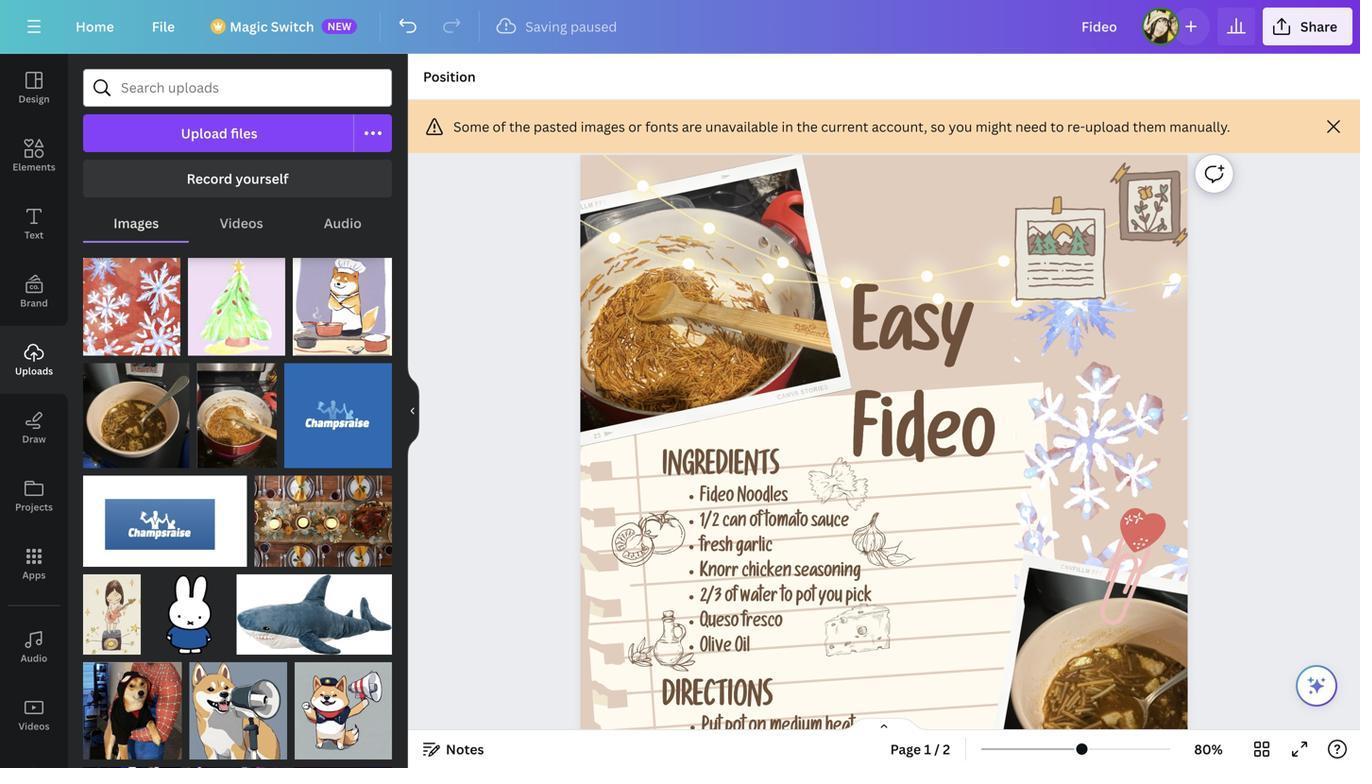 Task type: locate. For each thing, give the bounding box(es) containing it.
some of the pasted images or fonts are unavailable in the current account, so you might need to re-upload them manually.
[[453, 118, 1231, 136]]

the
[[509, 118, 530, 136], [797, 118, 818, 136]]

show pages image
[[839, 717, 930, 732]]

to right water
[[781, 589, 793, 608]]

images
[[113, 214, 159, 232]]

put
[[702, 719, 722, 739]]

of right can
[[750, 514, 762, 533]]

share
[[1301, 17, 1338, 35]]

videos button
[[189, 205, 294, 241], [0, 681, 68, 749]]

directions
[[662, 685, 773, 717]]

0 vertical spatial videos
[[220, 214, 263, 232]]

heat
[[826, 719, 854, 739]]

0 vertical spatial of
[[493, 118, 506, 136]]

1 vertical spatial videos button
[[0, 681, 68, 749]]

videos
[[220, 214, 263, 232], [18, 720, 50, 733]]

so
[[931, 118, 946, 136]]

easy
[[852, 299, 974, 378]]

0 horizontal spatial you
[[819, 589, 843, 608]]

elements button
[[0, 122, 68, 190]]

0 horizontal spatial videos
[[18, 720, 50, 733]]

group
[[83, 247, 180, 355], [188, 247, 285, 355], [293, 247, 392, 355], [83, 352, 189, 468], [197, 352, 277, 468], [284, 352, 392, 468], [83, 464, 247, 567], [255, 464, 392, 567], [83, 563, 141, 655], [149, 563, 229, 655], [236, 563, 392, 655], [83, 651, 182, 760], [190, 651, 287, 760], [295, 651, 392, 760], [155, 756, 177, 768], [260, 756, 283, 768], [366, 756, 388, 768]]

the left pasted
[[509, 118, 530, 136]]

audio button
[[294, 205, 392, 241], [0, 613, 68, 681]]

0 horizontal spatial to
[[781, 589, 793, 608]]

page 1 / 2 button
[[883, 734, 958, 764]]

put pot on medium heat
[[702, 719, 854, 739]]

design button
[[0, 54, 68, 122]]

to
[[1051, 118, 1064, 136], [781, 589, 793, 608]]

you inside knorr chicken seasoning 2/3 of water to pot you pick queso fresco olive oil
[[819, 589, 843, 608]]

images
[[581, 118, 625, 136]]

draw button
[[0, 394, 68, 462]]

2 horizontal spatial of
[[750, 514, 762, 533]]

0 horizontal spatial audio button
[[0, 613, 68, 681]]

current
[[821, 118, 869, 136]]

farfalle pasta illustration image
[[809, 457, 868, 510]]

tomato
[[765, 514, 808, 533]]

1 vertical spatial of
[[750, 514, 762, 533]]

pot down the seasoning
[[796, 589, 815, 608]]

fideo
[[852, 405, 996, 485], [700, 489, 734, 508]]

of inside knorr chicken seasoning 2/3 of water to pot you pick queso fresco olive oil
[[725, 589, 737, 608]]

to inside knorr chicken seasoning 2/3 of water to pot you pick queso fresco olive oil
[[781, 589, 793, 608]]

1 horizontal spatial pot
[[796, 589, 815, 608]]

Design title text field
[[1066, 8, 1134, 45]]

medium
[[770, 719, 822, 739]]

2 vertical spatial of
[[725, 589, 737, 608]]

1 horizontal spatial fideo
[[852, 405, 996, 485]]

you down the seasoning
[[819, 589, 843, 608]]

fideo for fideo noodles 1/2 can of tomato sauce
[[700, 489, 734, 508]]

fideo inside fideo noodles 1/2 can of tomato sauce
[[700, 489, 734, 508]]

to left re-
[[1051, 118, 1064, 136]]

position button
[[416, 61, 483, 92]]

fideo for fideo
[[852, 405, 996, 485]]

2
[[943, 740, 950, 758]]

1 horizontal spatial to
[[1051, 118, 1064, 136]]

brand button
[[0, 258, 68, 326]]

uploads
[[15, 365, 53, 377]]

pot inside knorr chicken seasoning 2/3 of water to pot you pick queso fresco olive oil
[[796, 589, 815, 608]]

the right in
[[797, 118, 818, 136]]

0 vertical spatial you
[[949, 118, 972, 136]]

record yourself
[[187, 170, 289, 188]]

upload
[[1085, 118, 1130, 136]]

1 the from the left
[[509, 118, 530, 136]]

1 horizontal spatial the
[[797, 118, 818, 136]]

home link
[[60, 8, 129, 45]]

or
[[628, 118, 642, 136]]

1/2
[[700, 514, 719, 533]]

80% button
[[1178, 734, 1239, 764]]

1 horizontal spatial audio
[[324, 214, 362, 232]]

0 horizontal spatial fideo
[[700, 489, 734, 508]]

0 horizontal spatial pot
[[725, 719, 745, 739]]

0 horizontal spatial audio
[[20, 652, 48, 665]]

you
[[949, 118, 972, 136], [819, 589, 843, 608]]

1 vertical spatial videos
[[18, 720, 50, 733]]

seasoning
[[795, 564, 861, 583]]

1 horizontal spatial of
[[725, 589, 737, 608]]

text button
[[0, 190, 68, 258]]

chicken
[[742, 564, 792, 583]]

0 vertical spatial pot
[[796, 589, 815, 608]]

pot left on
[[725, 719, 745, 739]]

of right some
[[493, 118, 506, 136]]

1 horizontal spatial you
[[949, 118, 972, 136]]

80%
[[1194, 740, 1223, 758]]

pasted
[[534, 118, 578, 136]]

magic
[[230, 17, 268, 35]]

new
[[327, 19, 352, 33]]

1 vertical spatial you
[[819, 589, 843, 608]]

0 vertical spatial fideo
[[852, 405, 996, 485]]

record
[[187, 170, 232, 188]]

re-
[[1067, 118, 1085, 136]]

1 vertical spatial to
[[781, 589, 793, 608]]

1 vertical spatial pot
[[725, 719, 745, 739]]

fresco
[[742, 614, 783, 633]]

you right so
[[949, 118, 972, 136]]

record yourself button
[[83, 160, 392, 197]]

saving paused status
[[488, 15, 627, 38]]

1 horizontal spatial videos button
[[189, 205, 294, 241]]

1 horizontal spatial audio button
[[294, 205, 392, 241]]

pot
[[796, 589, 815, 608], [725, 719, 745, 739]]

garlic
[[736, 539, 773, 558]]

file
[[152, 17, 175, 35]]

0 horizontal spatial the
[[509, 118, 530, 136]]

position
[[423, 68, 476, 85]]

1 vertical spatial audio
[[20, 652, 48, 665]]

upload files
[[181, 124, 257, 142]]

apps button
[[0, 530, 68, 598]]

0 vertical spatial audio
[[324, 214, 362, 232]]

apps
[[22, 569, 46, 581]]

of right the 2/3
[[725, 589, 737, 608]]

1
[[924, 740, 931, 758]]

queso
[[700, 614, 739, 633]]

notes
[[446, 740, 484, 758]]

draw
[[22, 433, 46, 445]]

audio
[[324, 214, 362, 232], [20, 652, 48, 665]]

home
[[76, 17, 114, 35]]

of
[[493, 118, 506, 136], [750, 514, 762, 533], [725, 589, 737, 608]]

1 vertical spatial fideo
[[700, 489, 734, 508]]

of inside fideo noodles 1/2 can of tomato sauce
[[750, 514, 762, 533]]

files
[[231, 124, 257, 142]]



Task type: describe. For each thing, give the bounding box(es) containing it.
1 vertical spatial audio button
[[0, 613, 68, 681]]

noodles
[[737, 489, 788, 508]]

uploads button
[[0, 326, 68, 394]]

images button
[[83, 205, 189, 241]]

0 horizontal spatial of
[[493, 118, 506, 136]]

on
[[749, 719, 766, 739]]

/
[[934, 740, 940, 758]]

account,
[[872, 118, 928, 136]]

brand
[[20, 297, 48, 309]]

unavailable
[[705, 118, 778, 136]]

2 the from the left
[[797, 118, 818, 136]]

olive oil hand drawn image
[[628, 611, 696, 671]]

canva assistant image
[[1306, 674, 1328, 697]]

paused
[[571, 17, 617, 35]]

2/3
[[700, 589, 722, 608]]

them
[[1133, 118, 1166, 136]]

notes button
[[416, 734, 492, 764]]

need
[[1015, 118, 1047, 136]]

upload files button
[[83, 114, 354, 152]]

knorr chicken seasoning 2/3 of water to pot you pick queso fresco olive oil
[[700, 564, 872, 658]]

pick
[[846, 589, 872, 608]]

share button
[[1263, 8, 1353, 45]]

design
[[18, 93, 50, 105]]

upload
[[181, 124, 228, 142]]

some
[[453, 118, 489, 136]]

magic switch
[[230, 17, 314, 35]]

elements
[[13, 161, 55, 173]]

in
[[782, 118, 793, 136]]

projects button
[[0, 462, 68, 530]]

0 horizontal spatial videos button
[[0, 681, 68, 749]]

are
[[682, 118, 702, 136]]

side panel tab list
[[0, 54, 68, 768]]

ingredients
[[662, 455, 779, 485]]

videos inside side panel "tab list"
[[18, 720, 50, 733]]

hide image
[[407, 366, 419, 456]]

oil
[[735, 639, 750, 658]]

1 horizontal spatial videos
[[220, 214, 263, 232]]

file button
[[137, 8, 190, 45]]

yourself
[[236, 170, 289, 188]]

sauce
[[812, 514, 849, 533]]

might
[[976, 118, 1012, 136]]

saving
[[525, 17, 567, 35]]

fideo noodles 1/2 can of tomato sauce
[[700, 489, 849, 533]]

of for fideo
[[750, 514, 762, 533]]

fresh garlic
[[700, 539, 773, 558]]

audio inside side panel "tab list"
[[20, 652, 48, 665]]

page 1 / 2
[[890, 740, 950, 758]]

knorr
[[700, 564, 739, 583]]

manually.
[[1170, 118, 1231, 136]]

saving paused
[[525, 17, 617, 35]]

page
[[890, 740, 921, 758]]

0 vertical spatial videos button
[[189, 205, 294, 241]]

text
[[24, 229, 44, 241]]

of for knorr
[[725, 589, 737, 608]]

main menu bar
[[0, 0, 1360, 54]]

projects
[[15, 501, 53, 513]]

fresh
[[700, 539, 733, 558]]

olive
[[700, 639, 732, 658]]

0 vertical spatial audio button
[[294, 205, 392, 241]]

0 vertical spatial to
[[1051, 118, 1064, 136]]

fonts
[[645, 118, 679, 136]]

switch
[[271, 17, 314, 35]]

water
[[740, 589, 778, 608]]

Search uploads search field
[[121, 70, 380, 106]]

can
[[723, 514, 747, 533]]



Task type: vqa. For each thing, say whether or not it's contained in the screenshot.
of within Fideo Noodles 1/2 can of tomato sauce
yes



